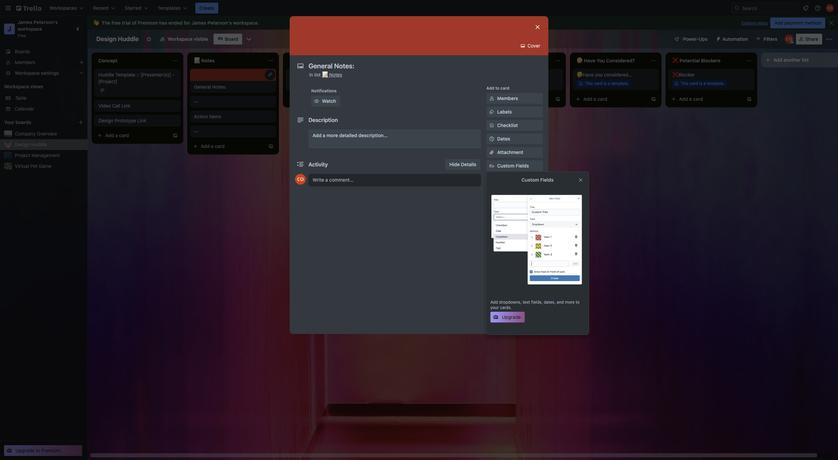 Task type: describe. For each thing, give the bounding box(es) containing it.
description…
[[359, 132, 388, 138]]

template. for 👍positive [i really liked...]
[[324, 81, 342, 86]]

prototype
[[115, 118, 136, 123]]

watch button
[[312, 96, 340, 107]]

create from template… image for add a card button underneath the action items link
[[268, 144, 274, 149]]

company overview
[[15, 131, 57, 137]]

hide details
[[450, 161, 477, 167]]

has
[[159, 20, 167, 26]]

activity
[[309, 161, 328, 168]]

figma
[[498, 190, 511, 196]]

boards
[[16, 119, 31, 125]]

text
[[523, 300, 530, 305]]

1 -- from the top
[[194, 99, 199, 105]]

share for share button to the left
[[498, 315, 511, 321]]

is for 🤔have you considered...
[[604, 81, 607, 86]]

this for 🤔have you considered...
[[585, 81, 593, 86]]

👋
[[93, 20, 99, 26]]

action
[[194, 114, 208, 119]]

hide
[[450, 161, 460, 167]]

free
[[18, 33, 26, 38]]

[presenter(s)]
[[141, 72, 171, 78]]

boards link
[[0, 46, 88, 57]]

add button button
[[487, 229, 543, 239]]

🤔have
[[577, 72, 594, 78]]

a down design prototype link
[[115, 132, 118, 138]]

sm image for labels
[[489, 109, 496, 115]]

project management
[[15, 152, 60, 158]]

add a card down design prototype link
[[105, 132, 129, 138]]

make template link
[[487, 283, 543, 293]]

open information menu image
[[815, 5, 822, 11]]

a down 🤔have you considered... at the right of the page
[[608, 81, 611, 86]]

sm image for watch
[[314, 98, 320, 105]]

1 horizontal spatial workspace
[[233, 20, 258, 26]]

2 template. from the left
[[516, 81, 534, 86]]

a down description
[[323, 132, 326, 138]]

upgrade for upgrade to premium
[[16, 448, 34, 453]]

button
[[508, 231, 523, 237]]

add another list
[[774, 57, 809, 63]]

attachment button
[[487, 147, 543, 158]]

1 horizontal spatial members
[[498, 95, 519, 101]]

[project]
[[98, 79, 117, 84]]

star or unstar board image
[[146, 36, 152, 42]]

create button
[[196, 3, 219, 13]]

this for 👍positive [i really liked...]
[[298, 81, 306, 86]]

2 -- from the top
[[194, 128, 199, 134]]

payment
[[785, 20, 804, 26]]

a down items
[[211, 143, 214, 149]]

in list 📝 notes
[[310, 72, 342, 78]]

design for design prototype link link
[[98, 118, 114, 123]]

1 -- link from the top
[[194, 98, 272, 105]]

create
[[200, 5, 214, 11]]

free
[[112, 20, 121, 26]]

in
[[310, 72, 313, 78]]

add a more detailed description…
[[313, 132, 388, 138]]

general
[[194, 84, 211, 90]]

0 horizontal spatial ups
[[501, 180, 509, 185]]

add board image
[[78, 120, 84, 125]]

design prototype link link
[[98, 117, 177, 124]]

customize views image
[[246, 36, 252, 42]]

add a card button up labels link
[[477, 94, 553, 105]]

2 -- link from the top
[[194, 128, 272, 135]]

video call link
[[98, 103, 131, 109]]

actions
[[487, 248, 502, 253]]

visible
[[194, 36, 208, 42]]

0 horizontal spatial more
[[327, 132, 338, 138]]

design huddle link
[[15, 141, 84, 148]]

1 horizontal spatial christina overa (christinaovera) image
[[827, 4, 835, 12]]

huddle inside board name text field
[[118, 35, 139, 42]]

attachment
[[498, 149, 524, 155]]

add payment method button
[[771, 18, 826, 28]]

sm image for members
[[489, 95, 496, 102]]

design huddle inside board name text field
[[96, 35, 139, 42]]

general notes: link
[[194, 84, 272, 90]]

items
[[209, 114, 221, 119]]

huddle template :: [presenter(s)] - [project]
[[98, 72, 175, 84]]

christina overa (christinaovera) image
[[295, 174, 306, 185]]

add a card down items
[[201, 143, 225, 149]]

share for share button to the top
[[806, 36, 819, 42]]

create from template… image for add a card button underneath the 🤔have you considered... "link"
[[651, 96, 657, 102]]

notes:
[[212, 84, 227, 90]]

huddle template :: [presenter(s)] - [project] link
[[98, 71, 177, 85]]

0 horizontal spatial christina overa (christinaovera) image
[[785, 34, 795, 44]]

calendar link
[[15, 106, 84, 112]]

search image
[[735, 5, 740, 11]]

upgrade button
[[491, 312, 525, 323]]

filters
[[764, 36, 778, 42]]

0 horizontal spatial members link
[[0, 57, 88, 68]]

your
[[4, 119, 14, 125]]

add a card down "❌blocker"
[[680, 96, 704, 102]]

2 vertical spatial huddle
[[31, 142, 47, 147]]

overview
[[37, 131, 57, 137]]

this for ❌blocker
[[681, 81, 689, 86]]

video
[[98, 103, 111, 109]]

custom fields inside button
[[498, 163, 529, 169]]

virtual pet game
[[15, 163, 51, 169]]

project management link
[[15, 152, 84, 159]]

cover
[[527, 43, 541, 49]]

1 vertical spatial custom fields
[[522, 177, 554, 183]]

close popover image
[[579, 177, 584, 183]]

hide details link
[[446, 159, 481, 170]]

company
[[15, 131, 35, 137]]

add button
[[498, 231, 523, 237]]

2 vertical spatial power-
[[508, 203, 524, 209]]

the
[[102, 20, 110, 26]]

add power-ups
[[498, 203, 532, 209]]

to for premium
[[36, 448, 40, 453]]

plans
[[758, 21, 768, 26]]

design inside board name text field
[[96, 35, 117, 42]]

workspace views
[[4, 84, 43, 89]]

add inside button
[[774, 57, 783, 63]]

1 vertical spatial members link
[[487, 93, 543, 104]]

premium inside upgrade to premium link
[[41, 448, 61, 453]]

0 horizontal spatial list
[[315, 72, 321, 78]]

0 vertical spatial share button
[[797, 34, 823, 45]]

0 horizontal spatial share button
[[487, 313, 543, 323]]

j link
[[4, 24, 15, 34]]

project
[[15, 152, 30, 158]]

power-ups button
[[670, 34, 712, 45]]

this card is a template. for ❌blocker
[[681, 81, 725, 86]]

add a card button down ❌blocker link
[[669, 94, 744, 105]]

notifications
[[312, 88, 337, 93]]

your
[[491, 305, 499, 310]]

cover link
[[518, 40, 545, 51]]

a right add to card
[[513, 81, 515, 86]]

upgrade to premium link
[[4, 445, 82, 456]]

Write a comment text field
[[309, 174, 481, 186]]

primary element
[[0, 0, 839, 16]]

upgrade for upgrade
[[502, 314, 521, 320]]

sm image for checklist
[[489, 122, 496, 129]]

add dropdowns, text fields, dates, and more to your cards.
[[491, 300, 580, 310]]

is for ❌blocker
[[700, 81, 703, 86]]

edit card image
[[268, 72, 273, 77]]

virtual
[[15, 163, 29, 169]]

workspace for workspace views
[[4, 84, 29, 89]]

fields,
[[532, 300, 543, 305]]

management
[[32, 152, 60, 158]]

for
[[184, 20, 190, 26]]

2 is from the left
[[508, 81, 511, 86]]

dropdowns,
[[500, 300, 522, 305]]

archive
[[498, 301, 514, 307]]



Task type: vqa. For each thing, say whether or not it's contained in the screenshot.
Barb Dwyer (barbdwyer3) "icon"
no



Task type: locate. For each thing, give the bounding box(es) containing it.
members down boards
[[15, 59, 35, 65]]

-- up action
[[194, 99, 199, 105]]

2 horizontal spatial ups
[[699, 36, 708, 42]]

design prototype link
[[98, 118, 146, 123]]

power-ups inside button
[[684, 36, 708, 42]]

workspace up "table"
[[4, 84, 29, 89]]

0 vertical spatial share
[[806, 36, 819, 42]]

1 horizontal spatial custom
[[522, 177, 540, 183]]

create from template… image
[[556, 96, 561, 102]]

design huddle down "company overview"
[[15, 142, 47, 147]]

sm image inside cover link
[[520, 42, 527, 49]]

action items
[[194, 114, 221, 119]]

❌blocker link
[[673, 71, 751, 78]]

4 this from the left
[[681, 81, 689, 86]]

0 vertical spatial workspace
[[168, 36, 193, 42]]

huddle inside huddle template :: [presenter(s)] - [project]
[[98, 72, 114, 78]]

add a card
[[297, 96, 321, 102], [488, 96, 512, 102], [584, 96, 608, 102], [680, 96, 704, 102], [105, 132, 129, 138], [201, 143, 225, 149]]

add a card down add to card
[[488, 96, 512, 102]]

link for video call link
[[122, 103, 131, 109]]

banner containing 👋
[[88, 16, 839, 30]]

create from template… image for add a card button under ❌blocker link
[[747, 96, 753, 102]]

0 vertical spatial list
[[803, 57, 809, 63]]

1 vertical spatial members
[[498, 95, 519, 101]]

1 horizontal spatial share button
[[797, 34, 823, 45]]

method
[[805, 20, 822, 26]]

automation down explore
[[723, 36, 749, 42]]

0 vertical spatial more
[[327, 132, 338, 138]]

1 horizontal spatial power-
[[508, 203, 524, 209]]

custom fields down custom fields button
[[522, 177, 554, 183]]

[i
[[314, 72, 317, 78]]

share down method
[[806, 36, 819, 42]]

1 vertical spatial fields
[[541, 177, 554, 183]]

members link
[[0, 57, 88, 68], [487, 93, 543, 104]]

watch
[[322, 98, 336, 104]]

a down ❌blocker link
[[704, 81, 706, 86]]

1 horizontal spatial upgrade
[[502, 314, 521, 320]]

1 vertical spatial huddle
[[98, 72, 114, 78]]

members up labels
[[498, 95, 519, 101]]

checklist
[[498, 122, 518, 128]]

workspace visible
[[168, 36, 208, 42]]

add a card down you
[[584, 96, 608, 102]]

premium
[[138, 20, 158, 26], [41, 448, 61, 453]]

1 vertical spatial -- link
[[194, 128, 272, 135]]

sm image inside checklist link
[[489, 122, 496, 129]]

1 horizontal spatial power-ups
[[684, 36, 708, 42]]

james right 'for'
[[192, 20, 206, 26]]

0 horizontal spatial workspace
[[4, 84, 29, 89]]

2 vertical spatial ups
[[524, 203, 532, 209]]

sm image for automation
[[714, 34, 723, 43]]

dates,
[[544, 300, 556, 305]]

0 horizontal spatial power-ups
[[487, 180, 509, 185]]

1 vertical spatial workspace
[[18, 26, 42, 32]]

4 template. from the left
[[707, 81, 725, 86]]

share button down archive link
[[487, 313, 543, 323]]

share down "cards."
[[498, 315, 511, 321]]

archive link
[[487, 299, 543, 310]]

0 vertical spatial -- link
[[194, 98, 272, 105]]

add a card button
[[286, 94, 361, 105], [477, 94, 553, 105], [573, 94, 649, 105], [669, 94, 744, 105], [94, 130, 170, 141], [190, 141, 266, 152]]

0 vertical spatial premium
[[138, 20, 158, 26]]

to for card
[[496, 86, 500, 91]]

2 horizontal spatial huddle
[[118, 35, 139, 42]]

custom inside button
[[498, 163, 515, 169]]

0 horizontal spatial peterson's
[[34, 19, 58, 25]]

3 is from the left
[[604, 81, 607, 86]]

2 vertical spatial design
[[15, 142, 30, 147]]

peterson's up boards link
[[34, 19, 58, 25]]

add a card button down notifications
[[286, 94, 361, 105]]

to inside add dropdowns, text fields, dates, and more to your cards.
[[576, 300, 580, 305]]

notes
[[330, 72, 342, 78]]

1 this card is a template. from the left
[[298, 81, 342, 86]]

0 horizontal spatial premium
[[41, 448, 61, 453]]

2 this card is a template. from the left
[[490, 81, 534, 86]]

👍positive
[[290, 72, 313, 78]]

0 vertical spatial design huddle
[[96, 35, 139, 42]]

peterson's inside the james peterson's workspace free
[[34, 19, 58, 25]]

2 this from the left
[[490, 81, 498, 86]]

christina overa (christinaovera) image right open information menu image
[[827, 4, 835, 12]]

📝
[[322, 72, 328, 78]]

views
[[30, 84, 43, 89]]

add inside 'button'
[[775, 20, 784, 26]]

trial
[[122, 20, 131, 26]]

0 vertical spatial design
[[96, 35, 117, 42]]

huddle up project management
[[31, 142, 47, 147]]

a down you
[[594, 96, 597, 102]]

link
[[122, 103, 131, 109], [137, 118, 146, 123]]

custom fields button
[[487, 163, 543, 169]]

4 is from the left
[[700, 81, 703, 86]]

your boards with 4 items element
[[4, 118, 68, 126]]

design huddle inside design huddle link
[[15, 142, 47, 147]]

workspace inside the james peterson's workspace free
[[18, 26, 42, 32]]

huddle down trial
[[118, 35, 139, 42]]

1 vertical spatial upgrade
[[16, 448, 34, 453]]

1 horizontal spatial members link
[[487, 93, 543, 104]]

description
[[309, 117, 338, 123]]

show menu image
[[826, 36, 833, 42]]

design down video
[[98, 118, 114, 123]]

0 vertical spatial power-
[[684, 36, 699, 42]]

this card is a template. for 🤔have you considered...
[[585, 81, 630, 86]]

sm image inside automation button
[[714, 34, 723, 43]]

1 horizontal spatial huddle
[[98, 72, 114, 78]]

template
[[115, 72, 135, 78]]

a left watch button
[[307, 96, 309, 102]]

this card is a template. down 🤔have you considered... at the right of the page
[[585, 81, 630, 86]]

3 this from the left
[[585, 81, 593, 86]]

link down video call link link
[[137, 118, 146, 123]]

filters button
[[754, 34, 780, 45]]

1 horizontal spatial premium
[[138, 20, 158, 26]]

custom fields down attachment button
[[498, 163, 529, 169]]

sm image
[[489, 95, 496, 102], [314, 98, 320, 105], [489, 122, 496, 129]]

add payment method
[[775, 20, 822, 26]]

add a card button down the action items link
[[190, 141, 266, 152]]

👍positive [i really liked...]
[[290, 72, 347, 78]]

list inside button
[[803, 57, 809, 63]]

more right and at the right of page
[[565, 300, 575, 305]]

this card is a template. down ❌blocker link
[[681, 81, 725, 86]]

template. right add to card
[[516, 81, 534, 86]]

members link up labels link
[[487, 93, 543, 104]]

power-
[[684, 36, 699, 42], [487, 180, 501, 185], [508, 203, 524, 209]]

list right in
[[315, 72, 321, 78]]

template
[[511, 285, 531, 291]]

add a more detailed description… link
[[309, 129, 481, 148]]

0 horizontal spatial automation
[[487, 220, 510, 226]]

is up labels
[[508, 81, 511, 86]]

1 vertical spatial link
[[137, 118, 146, 123]]

ups
[[699, 36, 708, 42], [501, 180, 509, 185], [524, 203, 532, 209]]

ups up the 'figma'
[[501, 180, 509, 185]]

add a card down notifications
[[297, 96, 321, 102]]

upgrade inside button
[[502, 314, 521, 320]]

link inside design prototype link link
[[137, 118, 146, 123]]

banner
[[88, 16, 839, 30]]

0 vertical spatial workspace
[[233, 20, 258, 26]]

template. down considered...
[[612, 81, 630, 86]]

explore plans button
[[742, 19, 768, 27]]

1 horizontal spatial automation
[[723, 36, 749, 42]]

0 vertical spatial --
[[194, 99, 199, 105]]

more left detailed
[[327, 132, 338, 138]]

1 vertical spatial automation
[[487, 220, 510, 226]]

🤔have you considered... link
[[577, 71, 655, 78]]

-- link up the action items link
[[194, 98, 272, 105]]

pet
[[30, 163, 37, 169]]

this card is a template. up notifications
[[298, 81, 342, 86]]

Board name text field
[[93, 34, 142, 45]]

action items link
[[194, 113, 272, 120]]

2 vertical spatial to
[[36, 448, 40, 453]]

link for design prototype link
[[137, 118, 146, 123]]

upgrade image image
[[491, 188, 585, 292]]

0 horizontal spatial custom
[[498, 163, 515, 169]]

board link
[[214, 34, 242, 45]]

ups left automation button
[[699, 36, 708, 42]]

0 horizontal spatial huddle
[[31, 142, 47, 147]]

design down the on the left of page
[[96, 35, 117, 42]]

custom down attachment
[[498, 163, 515, 169]]

3 template. from the left
[[612, 81, 630, 86]]

0 horizontal spatial james
[[18, 19, 32, 25]]

a down "❌blocker"
[[690, 96, 692, 102]]

👍positive [i really liked...] link
[[290, 71, 368, 78]]

1 vertical spatial power-
[[487, 180, 501, 185]]

-- link down the action items link
[[194, 128, 272, 135]]

0 vertical spatial members
[[15, 59, 35, 65]]

0 vertical spatial link
[[122, 103, 131, 109]]

0 horizontal spatial link
[[122, 103, 131, 109]]

workspace inside button
[[168, 36, 193, 42]]

-- down action
[[194, 128, 199, 134]]

this card is a template. up labels link
[[490, 81, 534, 86]]

detailed
[[340, 132, 358, 138]]

Search field
[[740, 3, 799, 13]]

workspace up free
[[18, 26, 42, 32]]

workspace visible button
[[156, 34, 212, 45]]

james peterson's workspace free
[[18, 19, 59, 38]]

0 vertical spatial power-ups
[[684, 36, 708, 42]]

ended
[[169, 20, 183, 26]]

template. for ❌blocker
[[707, 81, 725, 86]]

sm image
[[714, 34, 723, 43], [520, 42, 527, 49], [489, 109, 496, 115], [489, 301, 496, 308]]

add a card button down the 🤔have you considered... "link"
[[573, 94, 649, 105]]

0 notifications image
[[802, 4, 811, 12]]

workspace for workspace visible
[[168, 36, 193, 42]]

make template
[[498, 285, 531, 291]]

link right the "call" at left top
[[122, 103, 131, 109]]

template. down ❌blocker link
[[707, 81, 725, 86]]

create from template… image for add a card button below design prototype link link
[[173, 133, 178, 138]]

1 vertical spatial custom
[[522, 177, 540, 183]]

1 horizontal spatial list
[[803, 57, 809, 63]]

power- inside button
[[684, 36, 699, 42]]

1 template. from the left
[[324, 81, 342, 86]]

0 horizontal spatial share
[[498, 315, 511, 321]]

1 vertical spatial list
[[315, 72, 321, 78]]

automation up add button
[[487, 220, 510, 226]]

0 horizontal spatial members
[[15, 59, 35, 65]]

christina overa (christinaovera) image down payment
[[785, 34, 795, 44]]

liked...]
[[331, 72, 347, 78]]

sm image inside archive link
[[489, 301, 496, 308]]

list right another
[[803, 57, 809, 63]]

create from template… image
[[651, 96, 657, 102], [747, 96, 753, 102], [173, 133, 178, 138], [268, 144, 274, 149]]

to
[[496, 86, 500, 91], [576, 300, 580, 305], [36, 448, 40, 453]]

workspace
[[233, 20, 258, 26], [18, 26, 42, 32]]

is down 🤔have you considered... at the right of the page
[[604, 81, 607, 86]]

ups up add button button
[[524, 203, 532, 209]]

james up free
[[18, 19, 32, 25]]

labels
[[498, 109, 512, 115]]

0 vertical spatial ups
[[699, 36, 708, 42]]

members link down boards
[[0, 57, 88, 68]]

0 vertical spatial christina overa (christinaovera) image
[[827, 4, 835, 12]]

1 vertical spatial share button
[[487, 313, 543, 323]]

0 vertical spatial automation
[[723, 36, 749, 42]]

1 is from the left
[[317, 81, 320, 86]]

design huddle down free
[[96, 35, 139, 42]]

0 horizontal spatial design huddle
[[15, 142, 47, 147]]

1 horizontal spatial james
[[192, 20, 206, 26]]

more inside add dropdowns, text fields, dates, and more to your cards.
[[565, 300, 575, 305]]

workspace
[[168, 36, 193, 42], [4, 84, 29, 89]]

-- link
[[194, 98, 272, 105], [194, 128, 272, 135]]

and
[[557, 300, 564, 305]]

1 vertical spatial design
[[98, 118, 114, 123]]

0 vertical spatial fields
[[516, 163, 529, 169]]

None text field
[[305, 60, 528, 72]]

considered...
[[605, 72, 633, 78]]

1 vertical spatial more
[[565, 300, 575, 305]]

3 this card is a template. from the left
[[585, 81, 630, 86]]

is down 👍positive [i really liked...]
[[317, 81, 320, 86]]

add a card button down design prototype link link
[[94, 130, 170, 141]]

james inside the james peterson's workspace free
[[18, 19, 32, 25]]

is for 👍positive [i really liked...]
[[317, 81, 320, 86]]

1 vertical spatial premium
[[41, 448, 61, 453]]

add inside add dropdowns, text fields, dates, and more to your cards.
[[491, 300, 498, 305]]

james inside "banner"
[[192, 20, 206, 26]]

share
[[806, 36, 819, 42], [498, 315, 511, 321]]

explore
[[742, 21, 757, 26]]

cards.
[[500, 305, 512, 310]]

list
[[803, 57, 809, 63], [315, 72, 321, 78]]

0 vertical spatial custom
[[498, 163, 515, 169]]

fields inside custom fields button
[[516, 163, 529, 169]]

❌blocker
[[673, 72, 695, 78]]

1 vertical spatial power-ups
[[487, 180, 509, 185]]

peterson's up board link
[[208, 20, 232, 26]]

0 horizontal spatial power-
[[487, 180, 501, 185]]

1 horizontal spatial share
[[806, 36, 819, 42]]

sm image inside labels link
[[489, 109, 496, 115]]

1 vertical spatial christina overa (christinaovera) image
[[785, 34, 795, 44]]

a down add to card
[[498, 96, 501, 102]]

is
[[317, 81, 320, 86], [508, 81, 511, 86], [604, 81, 607, 86], [700, 81, 703, 86]]

template. down 📝 notes link
[[324, 81, 342, 86]]

ups inside button
[[699, 36, 708, 42]]

1 this from the left
[[298, 81, 306, 86]]

2 horizontal spatial power-
[[684, 36, 699, 42]]

1 horizontal spatial ups
[[524, 203, 532, 209]]

wave image
[[93, 20, 99, 26]]

this card is a template. for 👍positive [i really liked...]
[[298, 81, 342, 86]]

0 horizontal spatial fields
[[516, 163, 529, 169]]

workspace down '👋 the free trial of premium has ended for james peterson's workspace .'
[[168, 36, 193, 42]]

0 vertical spatial members link
[[0, 57, 88, 68]]

sm image left watch
[[314, 98, 320, 105]]

template. for 🤔have you considered...
[[612, 81, 630, 86]]

1 vertical spatial share
[[498, 315, 511, 321]]

1 horizontal spatial more
[[565, 300, 575, 305]]

custom
[[498, 163, 515, 169], [522, 177, 540, 183]]

1 vertical spatial design huddle
[[15, 142, 47, 147]]

sm image inside watch button
[[314, 98, 320, 105]]

0 horizontal spatial upgrade
[[16, 448, 34, 453]]

design for design huddle link
[[15, 142, 30, 147]]

template.
[[324, 81, 342, 86], [516, 81, 534, 86], [612, 81, 630, 86], [707, 81, 725, 86]]

a up notifications
[[321, 81, 323, 86]]

0 horizontal spatial workspace
[[18, 26, 42, 32]]

huddle up [project]
[[98, 72, 114, 78]]

👋 the free trial of premium has ended for james peterson's workspace .
[[93, 20, 259, 26]]

1 vertical spatial to
[[576, 300, 580, 305]]

workspace up customize views icon
[[233, 20, 258, 26]]

0 vertical spatial upgrade
[[502, 314, 521, 320]]

1 horizontal spatial design huddle
[[96, 35, 139, 42]]

4 this card is a template. from the left
[[681, 81, 725, 86]]

📝 notes link
[[322, 72, 342, 78]]

2 horizontal spatial to
[[576, 300, 580, 305]]

really
[[319, 72, 330, 78]]

christina overa (christinaovera) image
[[827, 4, 835, 12], [785, 34, 795, 44]]

sm image for archive
[[489, 301, 496, 308]]

1 horizontal spatial fields
[[541, 177, 554, 183]]

virtual pet game link
[[15, 163, 84, 170]]

you
[[596, 72, 603, 78]]

- inside huddle template :: [presenter(s)] - [project]
[[172, 72, 175, 78]]

design up project on the left top of page
[[15, 142, 30, 147]]

is down ❌blocker link
[[700, 81, 703, 86]]

board
[[225, 36, 238, 42]]

1 horizontal spatial link
[[137, 118, 146, 123]]

link inside video call link link
[[122, 103, 131, 109]]

🤔have you considered...
[[577, 72, 633, 78]]

add power-ups link
[[487, 201, 543, 212]]

automation inside button
[[723, 36, 749, 42]]

add to card
[[487, 86, 510, 91]]

0 horizontal spatial to
[[36, 448, 40, 453]]

1 horizontal spatial peterson's
[[208, 20, 232, 26]]

.
[[258, 20, 259, 26]]

custom down custom fields button
[[522, 177, 540, 183]]

1 vertical spatial ups
[[501, 180, 509, 185]]

1 vertical spatial --
[[194, 128, 199, 134]]

share button down method
[[797, 34, 823, 45]]

j
[[8, 25, 11, 33]]

sm image down add to card
[[489, 95, 496, 102]]

0 vertical spatial huddle
[[118, 35, 139, 42]]

::
[[137, 72, 139, 78]]

0 vertical spatial custom fields
[[498, 163, 529, 169]]

sm image left checklist
[[489, 122, 496, 129]]



